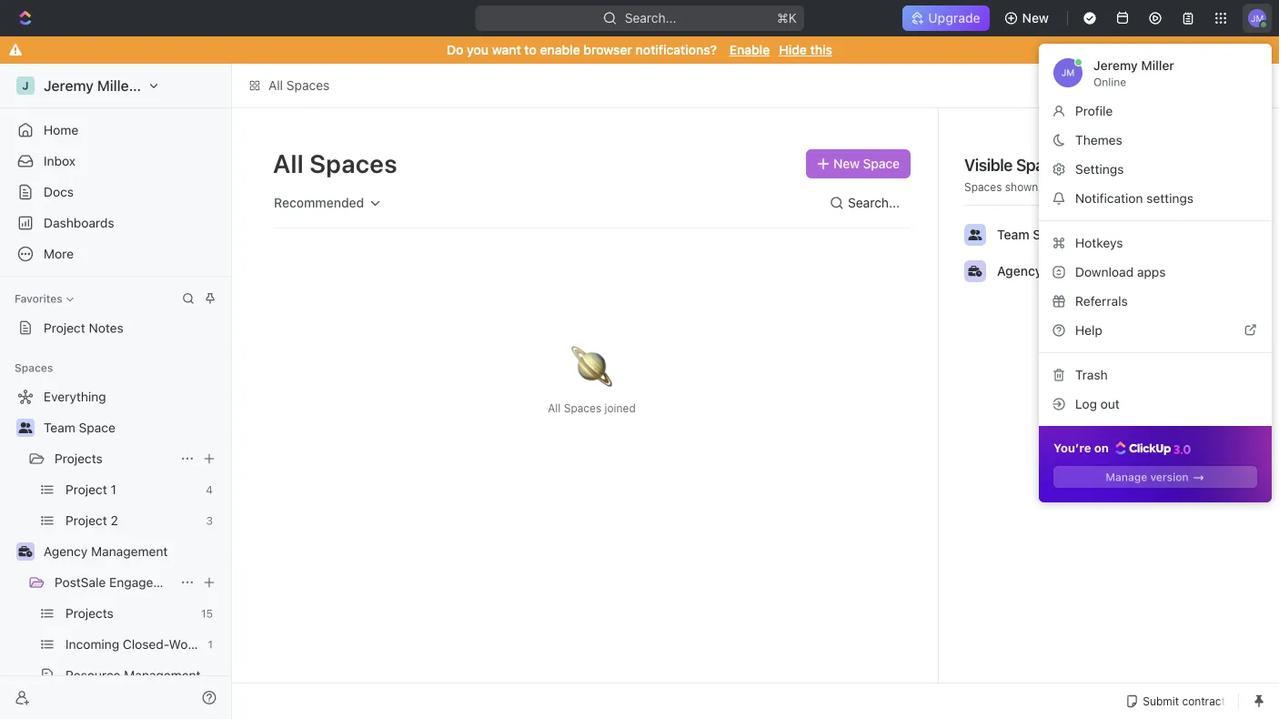 Task type: vqa. For each thing, say whether or not it's contained in the screenshot.
label
no



Task type: locate. For each thing, give the bounding box(es) containing it.
all spaces joined
[[548, 401, 636, 414]]

favorites
[[15, 292, 63, 305]]

new up search... button
[[834, 156, 860, 171]]

settings
[[1147, 191, 1194, 206]]

1 vertical spatial agency management
[[44, 544, 168, 559]]

user group image
[[19, 422, 32, 433]]

search... button
[[823, 188, 911, 218]]

you're on
[[1054, 441, 1113, 455]]

space inside button
[[863, 156, 900, 171]]

new for new
[[1023, 10, 1050, 25]]

1 horizontal spatial space
[[863, 156, 900, 171]]

postsale
[[55, 575, 106, 590]]

1 vertical spatial new
[[834, 156, 860, 171]]

inbox
[[44, 153, 76, 168]]

notification
[[1076, 191, 1144, 206]]

search... up the do you want to enable browser notifications? enable hide this
[[625, 10, 677, 25]]

settings button
[[1047, 155, 1265, 184]]

1 horizontal spatial jm
[[1252, 13, 1265, 23]]

new
[[1023, 10, 1050, 25], [834, 156, 860, 171]]

1 vertical spatial team
[[44, 420, 75, 435]]

agency management down hotkeys
[[998, 264, 1125, 279]]

log out button
[[1047, 390, 1265, 419]]

0 horizontal spatial space
[[79, 420, 115, 435]]

1 horizontal spatial search...
[[848, 195, 900, 210]]

2 vertical spatial all
[[548, 401, 561, 414]]

agency up postsale
[[44, 544, 88, 559]]

team space up projects
[[44, 420, 115, 435]]

0 vertical spatial business time image
[[969, 266, 983, 277]]

spaces inside sidebar navigation
[[15, 361, 53, 374]]

new space
[[834, 156, 900, 171]]

manage version button
[[1054, 466, 1258, 488]]

team
[[998, 227, 1030, 242], [44, 420, 75, 435]]

jm
[[1252, 13, 1265, 23], [1062, 67, 1075, 78]]

space down in
[[1033, 227, 1071, 242]]

settings
[[1076, 162, 1125, 177]]

space
[[863, 156, 900, 171], [1033, 227, 1071, 242], [79, 420, 115, 435]]

0 horizontal spatial business time image
[[19, 546, 32, 557]]

space up the projects link
[[79, 420, 115, 435]]

all
[[269, 78, 283, 93], [273, 148, 304, 178], [548, 401, 561, 414]]

0 horizontal spatial team
[[44, 420, 75, 435]]

⌘k
[[777, 10, 797, 25]]

spaces
[[287, 78, 330, 93], [310, 148, 398, 178], [1017, 155, 1070, 174], [965, 180, 1003, 193], [15, 361, 53, 374], [564, 401, 602, 414]]

1 vertical spatial team space
[[44, 420, 115, 435]]

user group image
[[969, 229, 983, 240]]

miller
[[1142, 58, 1175, 73]]

agency management inside "tree"
[[44, 544, 168, 559]]

new space button
[[807, 149, 911, 178]]

0 vertical spatial team
[[998, 227, 1030, 242]]

online
[[1094, 76, 1127, 88]]

your
[[1054, 180, 1077, 193]]

hotkeys
[[1076, 235, 1124, 250]]

hotkeys button
[[1047, 228, 1265, 258]]

1 vertical spatial space
[[1033, 227, 1071, 242]]

search... down new space
[[848, 195, 900, 210]]

1 vertical spatial business time image
[[19, 546, 32, 557]]

search...
[[625, 10, 677, 25], [848, 195, 900, 210]]

agency management link
[[44, 537, 220, 566]]

you
[[467, 42, 489, 57]]

management down hotkeys
[[1046, 264, 1125, 279]]

0 horizontal spatial management
[[91, 544, 168, 559]]

1 vertical spatial agency
[[44, 544, 88, 559]]

0 horizontal spatial agency management
[[44, 544, 168, 559]]

team right user group icon
[[44, 420, 75, 435]]

1 vertical spatial all spaces
[[273, 148, 398, 178]]

0 vertical spatial search...
[[625, 10, 677, 25]]

space up search... button
[[863, 156, 900, 171]]

sidebar navigation
[[0, 64, 232, 719]]

new right the upgrade
[[1023, 10, 1050, 25]]

0 horizontal spatial jm
[[1062, 67, 1075, 78]]

team space down shown
[[998, 227, 1071, 242]]

1 horizontal spatial agency management
[[998, 264, 1125, 279]]

1 vertical spatial management
[[91, 544, 168, 559]]

0 horizontal spatial agency
[[44, 544, 88, 559]]

tree
[[7, 382, 224, 719]]

visible spaces spaces shown in your left sidebar.
[[965, 155, 1141, 193]]

all spaces
[[269, 78, 330, 93], [273, 148, 398, 178]]

management inside "tree"
[[91, 544, 168, 559]]

jm button
[[1244, 4, 1273, 33]]

1 horizontal spatial management
[[1046, 264, 1125, 279]]

shown
[[1006, 180, 1039, 193]]

notification settings button
[[1047, 184, 1265, 213]]

agency management
[[998, 264, 1125, 279], [44, 544, 168, 559]]

do
[[447, 42, 464, 57]]

jeremy
[[1094, 58, 1139, 73]]

agency down shown
[[998, 264, 1043, 279]]

agency
[[998, 264, 1043, 279], [44, 544, 88, 559]]

home
[[44, 122, 79, 137]]

themes button
[[1047, 126, 1265, 155]]

management
[[1046, 264, 1125, 279], [91, 544, 168, 559]]

referrals
[[1076, 294, 1129, 309]]

dashboards
[[44, 215, 114, 230]]

1 horizontal spatial team space
[[998, 227, 1071, 242]]

0 vertical spatial space
[[863, 156, 900, 171]]

search... inside button
[[848, 195, 900, 210]]

manage version
[[1106, 471, 1189, 483]]

team space inside "tree"
[[44, 420, 115, 435]]

apps
[[1138, 264, 1167, 279]]

agency inside agency management link
[[44, 544, 88, 559]]

1 horizontal spatial new
[[1023, 10, 1050, 25]]

team space
[[998, 227, 1071, 242], [44, 420, 115, 435]]

business time image
[[969, 266, 983, 277], [19, 546, 32, 557]]

1 horizontal spatial agency
[[998, 264, 1043, 279]]

tree containing team space
[[7, 382, 224, 719]]

team right user group image
[[998, 227, 1030, 242]]

0 vertical spatial team space
[[998, 227, 1071, 242]]

0 horizontal spatial team space
[[44, 420, 115, 435]]

you're
[[1054, 441, 1092, 455]]

2 vertical spatial space
[[79, 420, 115, 435]]

team inside team space link
[[44, 420, 75, 435]]

agency management up the postsale engagements
[[44, 544, 168, 559]]

profile button
[[1047, 96, 1265, 126]]

0 vertical spatial new
[[1023, 10, 1050, 25]]

project notes
[[44, 320, 124, 335]]

out
[[1101, 396, 1120, 411]]

enable
[[540, 42, 581, 57]]

jeremy miller online
[[1094, 58, 1175, 88]]

help
[[1076, 323, 1103, 338]]

0 horizontal spatial new
[[834, 156, 860, 171]]

upgrade
[[929, 10, 981, 25]]

0 vertical spatial all spaces
[[269, 78, 330, 93]]

enable
[[730, 42, 770, 57]]

docs link
[[7, 178, 224, 207]]

0 vertical spatial agency management
[[998, 264, 1125, 279]]

0 vertical spatial jm
[[1252, 13, 1265, 23]]

management up the postsale engagements
[[91, 544, 168, 559]]

1 vertical spatial search...
[[848, 195, 900, 210]]



Task type: describe. For each thing, give the bounding box(es) containing it.
to
[[525, 42, 537, 57]]

left
[[1080, 180, 1097, 193]]

engagements
[[109, 575, 190, 590]]

0 vertical spatial agency
[[998, 264, 1043, 279]]

profile
[[1076, 103, 1114, 118]]

1 vertical spatial all
[[273, 148, 304, 178]]

download apps button
[[1047, 258, 1265, 287]]

visible
[[965, 155, 1013, 174]]

new button
[[997, 4, 1061, 33]]

hide
[[780, 42, 807, 57]]

referrals button
[[1047, 287, 1265, 316]]

this
[[811, 42, 833, 57]]

1 vertical spatial jm
[[1062, 67, 1075, 78]]

upgrade link
[[903, 5, 990, 31]]

home link
[[7, 116, 224, 145]]

project notes link
[[7, 313, 224, 342]]

download
[[1076, 264, 1134, 279]]

in
[[1042, 180, 1051, 193]]

manage
[[1106, 471, 1148, 483]]

want
[[492, 42, 521, 57]]

0 vertical spatial all
[[269, 78, 283, 93]]

themes
[[1076, 132, 1123, 147]]

postsale engagements link
[[55, 568, 190, 597]]

trash button
[[1047, 360, 1265, 390]]

tree inside sidebar navigation
[[7, 382, 224, 719]]

do you want to enable browser notifications? enable hide this
[[447, 42, 833, 57]]

trash
[[1076, 367, 1109, 382]]

docs
[[44, 184, 74, 199]]

space inside "tree"
[[79, 420, 115, 435]]

postsale engagements
[[55, 575, 190, 590]]

0 vertical spatial management
[[1046, 264, 1125, 279]]

on
[[1095, 441, 1110, 455]]

help button
[[1047, 316, 1265, 345]]

new for new space
[[834, 156, 860, 171]]

log
[[1076, 396, 1098, 411]]

2 horizontal spatial space
[[1033, 227, 1071, 242]]

project
[[44, 320, 85, 335]]

browser
[[584, 42, 633, 57]]

download apps
[[1076, 264, 1167, 279]]

notifications?
[[636, 42, 717, 57]]

projects
[[55, 451, 103, 466]]

inbox link
[[7, 147, 224, 176]]

team space link
[[44, 413, 220, 442]]

sidebar.
[[1100, 180, 1141, 193]]

1 horizontal spatial business time image
[[969, 266, 983, 277]]

joined
[[605, 401, 636, 414]]

jm inside dropdown button
[[1252, 13, 1265, 23]]

favorites button
[[7, 288, 81, 310]]

version
[[1151, 471, 1189, 483]]

log out
[[1076, 396, 1120, 411]]

projects link
[[55, 444, 173, 473]]

dashboards link
[[7, 208, 224, 238]]

notification settings
[[1076, 191, 1194, 206]]

notes
[[89, 320, 124, 335]]

0 horizontal spatial search...
[[625, 10, 677, 25]]

1 horizontal spatial team
[[998, 227, 1030, 242]]



